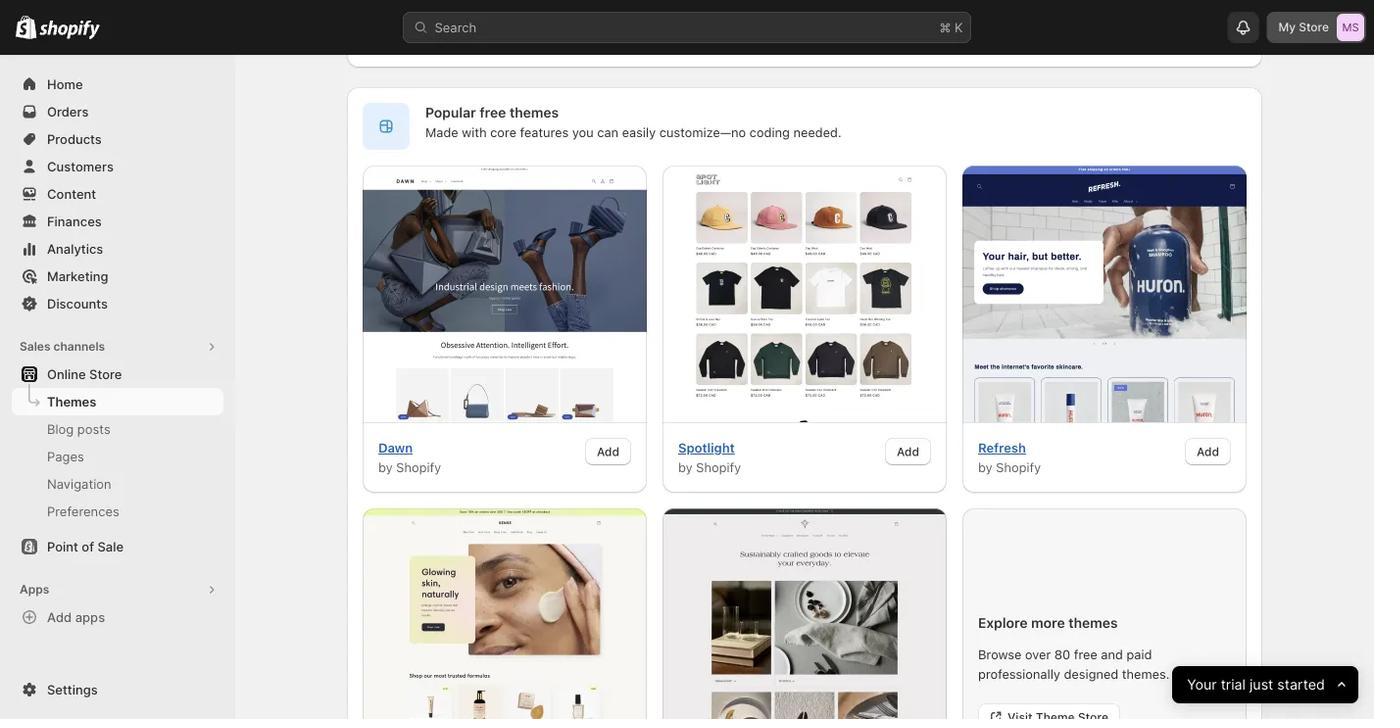 Task type: vqa. For each thing, say whether or not it's contained in the screenshot.
Headphones
no



Task type: describe. For each thing, give the bounding box(es) containing it.
posts
[[77, 422, 111, 437]]

analytics
[[47, 241, 103, 256]]

point of sale button
[[0, 533, 235, 561]]

finances link
[[12, 208, 224, 235]]

⌘
[[940, 20, 951, 35]]

content
[[47, 186, 96, 201]]

my store image
[[1337, 14, 1365, 41]]

analytics link
[[12, 235, 224, 263]]

store for online store
[[89, 367, 122, 382]]

products
[[47, 131, 102, 147]]

sales channels
[[20, 340, 105, 354]]

navigation link
[[12, 471, 224, 498]]

blog
[[47, 422, 74, 437]]

search
[[435, 20, 477, 35]]

blog posts
[[47, 422, 111, 437]]

your trial just started button
[[1172, 667, 1359, 704]]

apps button
[[12, 577, 224, 604]]

my
[[1279, 20, 1296, 34]]

sales
[[20, 340, 51, 354]]

my store
[[1279, 20, 1329, 34]]

marketing link
[[12, 263, 224, 290]]

pages link
[[12, 443, 224, 471]]

themes
[[47, 394, 96, 409]]

navigation
[[47, 476, 111, 492]]

home
[[47, 76, 83, 92]]

point of sale link
[[12, 533, 224, 561]]

themes link
[[12, 388, 224, 416]]

content link
[[12, 180, 224, 208]]

home link
[[12, 71, 224, 98]]

finances
[[47, 214, 102, 229]]

shopify image
[[39, 20, 100, 40]]

pages
[[47, 449, 84, 464]]

k
[[955, 20, 963, 35]]

settings
[[47, 682, 98, 698]]

store for my store
[[1299, 20, 1329, 34]]

orders
[[47, 104, 89, 119]]

sale
[[97, 539, 124, 554]]

shopify image
[[16, 15, 37, 39]]



Task type: locate. For each thing, give the bounding box(es) containing it.
online
[[47, 367, 86, 382]]

store inside 'link'
[[89, 367, 122, 382]]

add
[[47, 610, 72, 625]]

orders link
[[12, 98, 224, 125]]

online store
[[47, 367, 122, 382]]

settings link
[[12, 677, 224, 704]]

started
[[1278, 677, 1325, 694]]

add apps
[[47, 610, 105, 625]]

your trial just started
[[1187, 677, 1325, 694]]

1 vertical spatial store
[[89, 367, 122, 382]]

sales channels button
[[12, 333, 224, 361]]

your
[[1187, 677, 1217, 694]]

store down sales channels button
[[89, 367, 122, 382]]

store right my
[[1299, 20, 1329, 34]]

blog posts link
[[12, 416, 224, 443]]

0 vertical spatial store
[[1299, 20, 1329, 34]]

point of sale
[[47, 539, 124, 554]]

trial
[[1221, 677, 1246, 694]]

customers
[[47, 159, 114, 174]]

of
[[82, 539, 94, 554]]

online store link
[[12, 361, 224, 388]]

customers link
[[12, 153, 224, 180]]

0 horizontal spatial store
[[89, 367, 122, 382]]

store
[[1299, 20, 1329, 34], [89, 367, 122, 382]]

add apps button
[[12, 604, 224, 631]]

discounts
[[47, 296, 108, 311]]

preferences link
[[12, 498, 224, 526]]

discounts link
[[12, 290, 224, 318]]

apps
[[75, 610, 105, 625]]

products link
[[12, 125, 224, 153]]

marketing
[[47, 269, 108, 284]]

channels
[[53, 340, 105, 354]]

apps
[[20, 583, 49, 597]]

preferences
[[47, 504, 119, 519]]

point
[[47, 539, 78, 554]]

⌘ k
[[940, 20, 963, 35]]

1 horizontal spatial store
[[1299, 20, 1329, 34]]

just
[[1250, 677, 1274, 694]]



